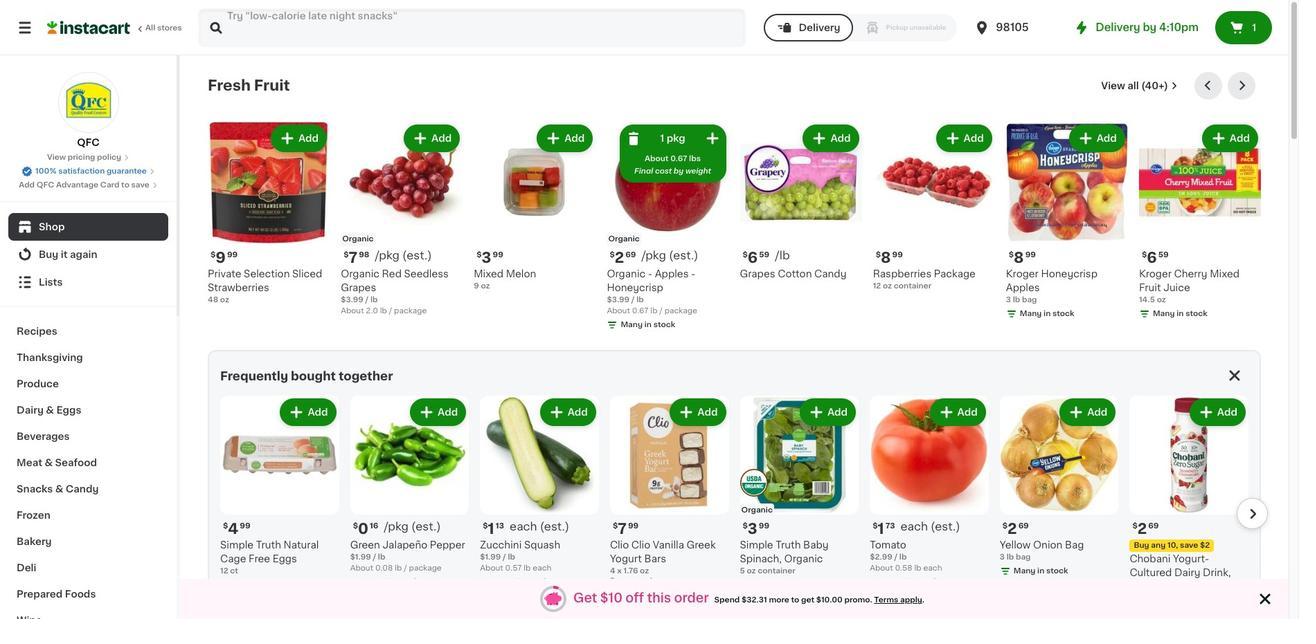 Task type: locate. For each thing, give the bounding box(es) containing it.
close image
[[1257, 591, 1274, 608]]

0 vertical spatial container
[[894, 283, 932, 290]]

/pkg (est.) up red
[[375, 250, 432, 261]]

$ 7 99
[[613, 522, 639, 537]]

kroger inside kroger honeycrisp apples 3 lb bag
[[1006, 269, 1039, 279]]

truth inside simple truth baby spinach, organic 5 oz container
[[776, 541, 801, 550]]

0 horizontal spatial $ 6 59
[[743, 251, 770, 265]]

0.67 left lbs
[[670, 155, 687, 163]]

1 horizontal spatial delivery
[[1096, 22, 1140, 33]]

view left all
[[1101, 81, 1125, 91]]

4 left x
[[610, 568, 615, 575]]

$1.99 inside green jalapeño pepper $1.99 / lb about 0.08 lb / package
[[350, 554, 371, 561]]

main content
[[180, 55, 1289, 620]]

0.67
[[670, 155, 687, 163], [632, 308, 649, 315]]

0 horizontal spatial clio
[[610, 541, 629, 550]]

$ 2 69 inside $2.69 per package (estimated) element
[[610, 251, 636, 265]]

in down juice
[[1177, 310, 1184, 318]]

simple up spinach,
[[740, 541, 773, 550]]

view inside view pricing policy link
[[47, 154, 66, 161]]

0 horizontal spatial to
[[121, 181, 129, 189]]

$ 8 99 up kroger honeycrisp apples 3 lb bag
[[1009, 251, 1036, 265]]

$ 8 99 up raspberries
[[876, 251, 903, 265]]

0 horizontal spatial dairy
[[17, 406, 44, 416]]

bag inside yellow onion bag 3 lb bag
[[1016, 554, 1031, 561]]

apples inside organic - apples - honeycrisp $3.99 / lb about 0.67 lb / package
[[655, 269, 689, 279]]

1 vertical spatial 4
[[610, 568, 615, 575]]

0 horizontal spatial 59
[[759, 251, 770, 259]]

kroger cherry mixed fruit juice 14.5 oz
[[1139, 269, 1240, 304]]

69 for organic - apples - honeycrisp
[[626, 251, 636, 259]]

product group
[[208, 122, 330, 306], [341, 122, 463, 317], [474, 122, 596, 292], [607, 122, 729, 334], [740, 122, 862, 281], [873, 122, 995, 292], [1006, 122, 1128, 323], [1139, 122, 1261, 323], [220, 396, 339, 594], [350, 396, 469, 591], [480, 396, 599, 591], [610, 396, 729, 590], [740, 396, 859, 594], [870, 396, 989, 591], [1000, 396, 1119, 580], [1130, 396, 1249, 620]]

$ up chobani
[[1133, 523, 1138, 530]]

0 vertical spatial dairy
[[17, 406, 44, 416]]

each inside zucchini squash $1.99 / lb about 0.57 lb each
[[533, 565, 552, 573]]

add button for green jalapeño pepper
[[411, 400, 465, 425]]

buy up chobani
[[1134, 542, 1149, 550]]

candy inside "link"
[[66, 485, 99, 494]]

0 vertical spatial 9
[[216, 251, 226, 265]]

in down free
[[258, 582, 265, 589]]

about inside 'organic red seedless grapes $3.99 / lb about 2.0 lb / package'
[[341, 308, 364, 315]]

oz inside kroger cherry mixed fruit juice 14.5 oz
[[1157, 296, 1166, 304]]

organic
[[342, 236, 374, 243], [608, 236, 640, 243], [341, 269, 380, 279], [607, 269, 646, 279], [741, 507, 773, 514], [784, 555, 823, 564]]

0 horizontal spatial $3.99
[[341, 296, 364, 304]]

1 vertical spatial fruit
[[1139, 283, 1161, 293]]

$ 2 69 for chobani yogurt- cultured dairy drink, zero sugar, strawberry cheesecake inspired
[[1133, 522, 1159, 537]]

2 horizontal spatial 69
[[1148, 523, 1159, 530]]

add for kroger cherry mixed fruit juice
[[1230, 134, 1250, 143]]

product group containing 4
[[220, 396, 339, 594]]

1 vertical spatial apples
[[1006, 283, 1040, 293]]

delivery inside delivery button
[[799, 23, 840, 33]]

honeycrisp inside organic - apples - honeycrisp $3.99 / lb about 0.67 lb / package
[[607, 283, 663, 293]]

1 vertical spatial honeycrisp
[[607, 283, 663, 293]]

0 vertical spatial 7
[[349, 251, 357, 265]]

oz inside clio clio vanilla greek yogurt bars 4 x 1.76 oz
[[640, 568, 649, 575]]

1 6 from the left
[[748, 251, 758, 265]]

about inside zucchini squash $1.99 / lb about 0.57 lb each
[[480, 565, 503, 573]]

0 vertical spatial fruit
[[254, 78, 290, 93]]

$ 2 69 up any
[[1133, 522, 1159, 537]]

1 horizontal spatial 12
[[873, 283, 881, 290]]

spend
[[714, 597, 740, 605]]

1 horizontal spatial honeycrisp
[[1041, 269, 1098, 279]]

$ 2 69 up organic - apples - honeycrisp $3.99 / lb about 0.67 lb / package
[[610, 251, 636, 265]]

add qfc advantage card to save
[[19, 181, 149, 189]]

$2.69 per package (estimated) element
[[607, 249, 729, 267]]

0 vertical spatial 12
[[873, 283, 881, 290]]

99 up mixed melon 9 oz
[[493, 251, 503, 259]]

(est.) for zucchini squash
[[540, 521, 569, 532]]

stock down kroger cherry mixed fruit juice 14.5 oz
[[1186, 310, 1208, 318]]

$ 3 99 inside section
[[743, 522, 769, 537]]

& inside "link"
[[55, 485, 63, 494]]

0 horizontal spatial save
[[131, 181, 149, 189]]

$3.99 down $2.69 per package (estimated) element
[[607, 296, 630, 304]]

$1.99 inside zucchini squash $1.99 / lb about 0.57 lb each
[[480, 554, 501, 561]]

4 inside clio clio vanilla greek yogurt bars 4 x 1.76 oz
[[610, 568, 615, 575]]

$ 3 99 for simple truth baby spinach, organic
[[743, 522, 769, 537]]

0 horizontal spatial candy
[[66, 485, 99, 494]]

0 horizontal spatial $ 3 99
[[477, 251, 503, 265]]

2 truth from the left
[[776, 541, 801, 550]]

bag
[[1022, 296, 1037, 304], [1016, 554, 1031, 561]]

69 for chobani yogurt- cultured dairy drink, zero sugar, strawberry cheesecake inspired
[[1148, 523, 1159, 530]]

(est.) up squash
[[540, 521, 569, 532]]

delivery by 4:10pm link
[[1074, 19, 1199, 36]]

0 horizontal spatial $ 2 69
[[610, 251, 636, 265]]

add button for grapes   cotton candy
[[804, 126, 858, 151]]

$ 6 59 up juice
[[1142, 251, 1169, 265]]

12 inside simple truth natural cage free eggs 12 ct
[[220, 568, 228, 575]]

honeycrisp
[[1041, 269, 1098, 279], [607, 283, 663, 293]]

9 inside mixed melon 9 oz
[[474, 283, 479, 290]]

/pkg inside $7.98 per package (estimated) element
[[375, 250, 400, 261]]

each (est.) inside $1.13 each (estimated) element
[[510, 521, 569, 532]]

&
[[46, 406, 54, 416], [45, 458, 53, 468], [55, 485, 63, 494]]

2 up yellow
[[1008, 522, 1017, 537]]

foods
[[65, 590, 96, 600]]

1 horizontal spatial qfc
[[77, 138, 100, 148]]

off
[[626, 593, 644, 606]]

99 up spinach,
[[759, 523, 769, 530]]

-
[[648, 269, 652, 279], [691, 269, 696, 279]]

it
[[61, 250, 68, 260]]

(est.) up organic - apples - honeycrisp $3.99 / lb about 0.67 lb / package
[[669, 250, 698, 261]]

service type group
[[764, 14, 957, 42]]

item carousel region
[[208, 72, 1261, 339], [201, 391, 1268, 620]]

8 up raspberries
[[881, 251, 891, 265]]

0 horizontal spatial eggs
[[56, 406, 81, 416]]

many down 0.58
[[884, 579, 906, 586]]

2 $1.99 from the left
[[480, 554, 501, 561]]

0
[[358, 522, 368, 537]]

$ inside $ 4 99
[[223, 523, 228, 530]]

99 for simple truth baby spinach, organic
[[759, 523, 769, 530]]

pkg
[[667, 134, 685, 143]]

section containing 4
[[201, 351, 1268, 620]]

thanksgiving link
[[8, 345, 168, 371]]

dairy down yogurt-
[[1175, 568, 1201, 578]]

1 horizontal spatial 7
[[618, 522, 627, 537]]

container down spinach,
[[758, 568, 796, 575]]

1 vertical spatial 9
[[474, 283, 479, 290]]

$6.59 per pound element
[[740, 249, 862, 267]]

buy inside item carousel region
[[1134, 542, 1149, 550]]

buy it again link
[[8, 241, 168, 269]]

99 up the cage
[[240, 523, 250, 530]]

truth inside simple truth natural cage free eggs 12 ct
[[256, 541, 281, 550]]

1 horizontal spatial 6
[[1147, 251, 1157, 265]]

0 vertical spatial buy
[[39, 250, 58, 260]]

(est.)
[[402, 250, 432, 261], [669, 250, 698, 261], [411, 521, 441, 532], [540, 521, 569, 532], [931, 521, 960, 532]]

$ left 73
[[873, 523, 878, 530]]

69 up any
[[1148, 523, 1159, 530]]

8 up kroger honeycrisp apples 3 lb bag
[[1014, 251, 1024, 265]]

1 vertical spatial $ 3 99
[[743, 522, 769, 537]]

view for view all (40+)
[[1101, 81, 1125, 91]]

grapes
[[740, 269, 775, 279], [341, 283, 376, 293]]

simple
[[220, 541, 254, 550], [740, 541, 773, 550]]

buy left it
[[39, 250, 58, 260]]

0 vertical spatial apples
[[655, 269, 689, 279]]

.
[[922, 597, 925, 605]]

(est.) inside $7.98 per package (estimated) element
[[402, 250, 432, 261]]

produce
[[17, 380, 59, 389]]

1 horizontal spatial truth
[[776, 541, 801, 550]]

$ up yogurt
[[613, 523, 618, 530]]

1 $1.99 from the left
[[350, 554, 371, 561]]

by inside about 0.67 lbs final cost by weight
[[674, 168, 684, 175]]

stock up the .
[[917, 579, 938, 586]]

container inside raspberries package 12 oz container
[[894, 283, 932, 290]]

1 mixed from the left
[[474, 269, 504, 279]]

get $10 off this order status
[[568, 592, 930, 607]]

kroger
[[1006, 269, 1039, 279], [1139, 269, 1172, 279]]

/ inside zucchini squash $1.99 / lb about 0.57 lb each
[[503, 554, 506, 561]]

/pkg
[[375, 250, 400, 261], [642, 250, 666, 261], [384, 521, 409, 532]]

simple up the cage
[[220, 541, 254, 550]]

qfc logo image
[[58, 72, 119, 133]]

1 vertical spatial &
[[45, 458, 53, 468]]

terms apply button
[[874, 596, 922, 607]]

1 horizontal spatial 69
[[1018, 523, 1029, 530]]

1 horizontal spatial by
[[1143, 22, 1157, 33]]

lb
[[370, 296, 378, 304], [637, 296, 644, 304], [1013, 296, 1020, 304], [380, 308, 387, 315], [651, 308, 658, 315], [378, 554, 385, 561], [508, 554, 515, 561], [899, 554, 907, 561], [1007, 554, 1014, 561], [395, 565, 402, 573], [524, 565, 531, 573], [914, 565, 922, 573]]

$ 4 99
[[223, 522, 250, 537]]

clio up bars
[[631, 541, 650, 550]]

1 horizontal spatial 4
[[610, 568, 615, 575]]

cotton
[[778, 269, 812, 279]]

view
[[1101, 81, 1125, 91], [47, 154, 66, 161]]

1 clio from the left
[[610, 541, 629, 550]]

by left 4:10pm
[[1143, 22, 1157, 33]]

0 vertical spatial item carousel region
[[208, 72, 1261, 339]]

0 vertical spatial honeycrisp
[[1041, 269, 1098, 279]]

0 horizontal spatial $1.99
[[350, 554, 371, 561]]

1 horizontal spatial -
[[691, 269, 696, 279]]

(est.) inside $0.16 per package (estimated) element
[[411, 521, 441, 532]]

2 $ 6 59 from the left
[[1142, 251, 1169, 265]]

$3.99 down $ 7 98
[[341, 296, 364, 304]]

/pkg inside $0.16 per package (estimated) element
[[384, 521, 409, 532]]

7 inside section
[[618, 522, 627, 537]]

package down jalapeño
[[409, 565, 442, 573]]

1 each (est.) from the left
[[510, 521, 569, 532]]

(est.) up tomato $2.99 / lb about 0.58 lb each on the bottom of the page
[[931, 521, 960, 532]]

0 horizontal spatial 0.67
[[632, 308, 649, 315]]

grapes inside 'organic red seedless grapes $3.99 / lb about 2.0 lb / package'
[[341, 283, 376, 293]]

1 horizontal spatial grapes
[[740, 269, 775, 279]]

in down 0.57
[[518, 579, 525, 586]]

99 inside $ 9 99
[[227, 251, 238, 259]]

1 vertical spatial save
[[1180, 542, 1198, 550]]

1 $ 6 59 from the left
[[743, 251, 770, 265]]

1 vertical spatial buy
[[1134, 542, 1149, 550]]

candy down seafood
[[66, 485, 99, 494]]

2 simple from the left
[[740, 541, 773, 550]]

1 vertical spatial qfc
[[37, 181, 54, 189]]

0 vertical spatial to
[[121, 181, 129, 189]]

0 horizontal spatial simple
[[220, 541, 254, 550]]

1 horizontal spatial save
[[1180, 542, 1198, 550]]

each
[[510, 521, 537, 532], [901, 521, 928, 532], [533, 565, 552, 573], [923, 565, 942, 573]]

0 horizontal spatial $ 8 99
[[876, 251, 903, 265]]

buy for buy it again
[[39, 250, 58, 260]]

stores
[[157, 24, 182, 32]]

stock down organic - apples - honeycrisp $3.99 / lb about 0.67 lb / package
[[654, 321, 675, 329]]

$ left 13
[[483, 523, 488, 530]]

oz inside private selection sliced strawberries 48 oz
[[220, 296, 229, 304]]

simple inside simple truth baby spinach, organic 5 oz container
[[740, 541, 773, 550]]

4 up the cage
[[228, 522, 238, 537]]

many down 0.57
[[494, 579, 516, 586]]

& up beverages
[[46, 406, 54, 416]]

1 vertical spatial item carousel region
[[201, 391, 1268, 620]]

2 8 from the left
[[1014, 251, 1024, 265]]

buy
[[39, 250, 58, 260], [1134, 542, 1149, 550]]

organic up 98
[[342, 236, 374, 243]]

$32.31
[[742, 597, 767, 605]]

$ left /lb
[[743, 251, 748, 259]]

1 vertical spatial 12
[[220, 568, 228, 575]]

7 for $ 7 98
[[349, 251, 357, 265]]

1 truth from the left
[[256, 541, 281, 550]]

2 clio from the left
[[631, 541, 650, 550]]

0 vertical spatial 4
[[228, 522, 238, 537]]

delivery for delivery
[[799, 23, 840, 33]]

organic down $2.69 per package (estimated) element
[[607, 269, 646, 279]]

1 horizontal spatial simple
[[740, 541, 773, 550]]

& right snacks on the left bottom
[[55, 485, 63, 494]]

natural
[[284, 541, 319, 550]]

many in stock up more
[[754, 582, 808, 589]]

add button for mixed melon
[[538, 126, 592, 151]]

strawberry
[[1187, 582, 1240, 592]]

kroger inside kroger cherry mixed fruit juice 14.5 oz
[[1139, 269, 1172, 279]]

1 horizontal spatial $ 3 99
[[743, 522, 769, 537]]

dairy down produce
[[17, 406, 44, 416]]

more
[[769, 597, 789, 605]]

0 horizontal spatial container
[[758, 568, 796, 575]]

each (est.) up squash
[[510, 521, 569, 532]]

product group containing 0
[[350, 396, 469, 591]]

0 horizontal spatial apples
[[655, 269, 689, 279]]

organic inside organic - apples - honeycrisp $3.99 / lb about 0.67 lb / package
[[607, 269, 646, 279]]

$ 3 99
[[477, 251, 503, 265], [743, 522, 769, 537]]

package right 2.0
[[394, 308, 427, 315]]

fruit up 14.5
[[1139, 283, 1161, 293]]

99 for clio clio vanilla greek yogurt bars
[[628, 523, 639, 530]]

many in stock down yellow onion bag 3 lb bag
[[1014, 568, 1068, 575]]

0 horizontal spatial buy
[[39, 250, 58, 260]]

4
[[228, 522, 238, 537], [610, 568, 615, 575]]

eggs inside dairy & eggs link
[[56, 406, 81, 416]]

0 horizontal spatial by
[[674, 168, 684, 175]]

2 $3.99 from the left
[[607, 296, 630, 304]]

add for chobani yogurt- cultured dairy drink, zero sugar, strawberry cheesecake inspired
[[1217, 408, 1238, 418]]

0 horizontal spatial kroger
[[1006, 269, 1039, 279]]

0 vertical spatial bag
[[1022, 296, 1037, 304]]

dairy
[[17, 406, 44, 416], [1175, 568, 1201, 578]]

grapes down /lb
[[740, 269, 775, 279]]

$ 8 99
[[876, 251, 903, 265], [1009, 251, 1036, 265]]

to inside 'get $10 off this order spend $32.31 more to get $10.00 promo. terms apply .'
[[791, 597, 799, 605]]

1 horizontal spatial container
[[894, 283, 932, 290]]

about inside tomato $2.99 / lb about 0.58 lb each
[[870, 565, 893, 573]]

add button for organic red seedless grapes
[[405, 126, 459, 151]]

0 vertical spatial 0.67
[[670, 155, 687, 163]]

mixed left melon
[[474, 269, 504, 279]]

99 for raspberries package
[[892, 251, 903, 259]]

2 for organic - apples - honeycrisp
[[615, 251, 624, 265]]

dairy inside dairy & eggs link
[[17, 406, 44, 416]]

add button
[[272, 126, 326, 151], [405, 126, 459, 151], [538, 126, 592, 151], [804, 126, 858, 151], [937, 126, 991, 151], [1070, 126, 1124, 151], [1203, 126, 1257, 151], [281, 400, 335, 425], [411, 400, 465, 425], [541, 400, 595, 425], [671, 400, 725, 425], [801, 400, 855, 425], [931, 400, 985, 425], [1061, 400, 1115, 425], [1191, 400, 1244, 425]]

bag inside kroger honeycrisp apples 3 lb bag
[[1022, 296, 1037, 304]]

truth for 3
[[776, 541, 801, 550]]

delivery
[[1096, 22, 1140, 33], [799, 23, 840, 33]]

grapes up 2.0
[[341, 283, 376, 293]]

meat & seafood link
[[8, 450, 168, 476]]

16
[[370, 523, 378, 530]]

snacks & candy link
[[8, 476, 168, 503]]

0 horizontal spatial mixed
[[474, 269, 504, 279]]

$ 1 73
[[873, 522, 895, 537]]

$ up mixed melon 9 oz
[[477, 251, 482, 259]]

container
[[894, 283, 932, 290], [758, 568, 796, 575]]

12 down raspberries
[[873, 283, 881, 290]]

apples for lb
[[1006, 283, 1040, 293]]

2 $ 8 99 from the left
[[1009, 251, 1036, 265]]

1 horizontal spatial dairy
[[1175, 568, 1201, 578]]

organic inside simple truth baby spinach, organic 5 oz container
[[784, 555, 823, 564]]

/pkg (est.) inside $7.98 per package (estimated) element
[[375, 250, 432, 261]]

$ inside $ 1 13
[[483, 523, 488, 530]]

meat & seafood
[[17, 458, 97, 468]]

$ up spinach,
[[743, 523, 748, 530]]

2 kroger from the left
[[1139, 269, 1172, 279]]

add for raspberries package
[[964, 134, 984, 143]]

simple inside simple truth natural cage free eggs 12 ct
[[220, 541, 254, 550]]

each inside tomato $2.99 / lb about 0.58 lb each
[[923, 565, 942, 573]]

8 for kroger honeycrisp apples
[[1014, 251, 1024, 265]]

1 8 from the left
[[881, 251, 891, 265]]

$ 3 99 up spinach,
[[743, 522, 769, 537]]

add button for raspberries package
[[937, 126, 991, 151]]

1 kroger from the left
[[1006, 269, 1039, 279]]

1 horizontal spatial clio
[[631, 541, 650, 550]]

99 inside $ 7 99
[[628, 523, 639, 530]]

/pkg up red
[[375, 250, 400, 261]]

$2
[[1200, 542, 1210, 550]]

0 vertical spatial $ 3 99
[[477, 251, 503, 265]]

each (est.) inside $1.73 each (estimated) element
[[901, 521, 960, 532]]

2 vertical spatial &
[[55, 485, 63, 494]]

0 horizontal spatial -
[[648, 269, 652, 279]]

0 horizontal spatial truth
[[256, 541, 281, 550]]

1 vertical spatial dairy
[[1175, 568, 1201, 578]]

package inside organic - apples - honeycrisp $3.99 / lb about 0.67 lb / package
[[665, 308, 697, 315]]

1 $ 8 99 from the left
[[876, 251, 903, 265]]

1 vertical spatial by
[[674, 168, 684, 175]]

kroger for 8
[[1006, 269, 1039, 279]]

delivery button
[[764, 14, 853, 42]]

$ up yellow
[[1003, 523, 1008, 530]]

add
[[298, 134, 319, 143], [431, 134, 452, 143], [565, 134, 585, 143], [831, 134, 851, 143], [964, 134, 984, 143], [1097, 134, 1117, 143], [1230, 134, 1250, 143], [19, 181, 35, 189], [308, 408, 328, 418], [438, 408, 458, 418], [568, 408, 588, 418], [698, 408, 718, 418], [828, 408, 848, 418], [957, 408, 978, 418], [1087, 408, 1108, 418], [1217, 408, 1238, 418]]

/pkg up organic - apples - honeycrisp $3.99 / lb about 0.67 lb / package
[[642, 250, 666, 261]]

product group containing 9
[[208, 122, 330, 306]]

candy inside item carousel region
[[814, 269, 847, 279]]

99 for mixed melon
[[493, 251, 503, 259]]

2.0
[[366, 308, 378, 315]]

1 vertical spatial candy
[[66, 485, 99, 494]]

0 vertical spatial by
[[1143, 22, 1157, 33]]

0 vertical spatial eggs
[[56, 406, 81, 416]]

deli
[[17, 564, 36, 573]]

many in stock down 0.58
[[884, 579, 938, 586]]

/pkg (est.) inside $0.16 per package (estimated) element
[[384, 521, 441, 532]]

$ left 98
[[344, 251, 349, 259]]

99 up kroger honeycrisp apples 3 lb bag
[[1025, 251, 1036, 259]]

$ 0 16
[[353, 522, 378, 537]]

2 mixed from the left
[[1210, 269, 1240, 279]]

organic down baby
[[784, 555, 823, 564]]

add qfc advantage card to save link
[[19, 180, 158, 191]]

1 horizontal spatial $ 8 99
[[1009, 251, 1036, 265]]

delivery for delivery by 4:10pm
[[1096, 22, 1140, 33]]

(est.) for tomato
[[931, 521, 960, 532]]

0 horizontal spatial each (est.)
[[510, 521, 569, 532]]

(est.) inside $1.73 each (estimated) element
[[931, 521, 960, 532]]

0 horizontal spatial honeycrisp
[[607, 283, 663, 293]]

1 vertical spatial 7
[[618, 522, 627, 537]]

item badge image
[[740, 470, 768, 497]]

sponsored badge image
[[610, 578, 652, 586]]

by
[[1143, 22, 1157, 33], [674, 168, 684, 175]]

$ 2 69 up yellow
[[1003, 522, 1029, 537]]

$3.99 inside organic - apples - honeycrisp $3.99 / lb about 0.67 lb / package
[[607, 296, 630, 304]]

99 for simple truth natural cage free eggs
[[240, 523, 250, 530]]

oz inside mixed melon 9 oz
[[481, 283, 490, 290]]

section
[[201, 351, 1268, 620]]

/pkg inside $2.69 per package (estimated) element
[[642, 250, 666, 261]]

$ up the cage
[[223, 523, 228, 530]]

$ up private
[[211, 251, 216, 259]]

chobani yogurt- cultured dairy drink, zero sugar, strawberry cheesecake inspired
[[1130, 555, 1240, 606]]

1 $3.99 from the left
[[341, 296, 364, 304]]

stock down kroger honeycrisp apples 3 lb bag
[[1053, 310, 1075, 318]]

view inside view all (40+) popup button
[[1101, 81, 1125, 91]]

1 vertical spatial to
[[791, 597, 799, 605]]

7 up yogurt
[[618, 522, 627, 537]]

lbs
[[689, 155, 701, 163]]

59 up juice
[[1158, 251, 1169, 259]]

& right meat at the left of page
[[45, 458, 53, 468]]

$0.16 per package (estimated) element
[[350, 521, 469, 539]]

1 - from the left
[[648, 269, 652, 279]]

1 horizontal spatial fruit
[[1139, 283, 1161, 293]]

zucchini
[[480, 541, 522, 550]]

(est.) inside $2.69 per package (estimated) element
[[669, 250, 698, 261]]

/pkg (est.) inside $2.69 per package (estimated) element
[[642, 250, 698, 261]]

$3.99
[[341, 296, 364, 304], [607, 296, 630, 304]]

99 inside $ 4 99
[[240, 523, 250, 530]]

0 vertical spatial qfc
[[77, 138, 100, 148]]

$10.00
[[816, 597, 843, 605]]

$ 3 99 up mixed melon 9 oz
[[477, 251, 503, 265]]

12 inside raspberries package 12 oz container
[[873, 283, 881, 290]]

to left "get"
[[791, 597, 799, 605]]

0 vertical spatial candy
[[814, 269, 847, 279]]

container inside simple truth baby spinach, organic 5 oz container
[[758, 568, 796, 575]]

1 horizontal spatial 2
[[1008, 522, 1017, 537]]

2 horizontal spatial 2
[[1138, 522, 1147, 537]]

frequently bought together
[[220, 371, 393, 382]]

frequently
[[220, 371, 288, 382]]

0 horizontal spatial 2
[[615, 251, 624, 265]]

99 up yogurt
[[628, 523, 639, 530]]

1 horizontal spatial view
[[1101, 81, 1125, 91]]

apples inside kroger honeycrisp apples 3 lb bag
[[1006, 283, 1040, 293]]

1 vertical spatial 0.67
[[632, 308, 649, 315]]

mixed right cherry
[[1210, 269, 1240, 279]]

5
[[740, 568, 745, 575]]

add for zucchini squash
[[568, 408, 588, 418]]

None search field
[[198, 8, 746, 47]]

strawberries
[[208, 283, 269, 293]]

1 simple from the left
[[220, 541, 254, 550]]

$ inside $ 7 98
[[344, 251, 349, 259]]

many
[[1020, 310, 1042, 318], [1153, 310, 1175, 318], [621, 321, 643, 329], [1014, 568, 1036, 575], [364, 579, 386, 586], [494, 579, 516, 586], [884, 579, 906, 586], [234, 582, 256, 589], [754, 582, 776, 589]]

2 up organic - apples - honeycrisp $3.99 / lb about 0.67 lb / package
[[615, 251, 624, 265]]

99 up private
[[227, 251, 238, 259]]

1
[[1252, 23, 1257, 33], [660, 134, 664, 143], [488, 522, 494, 537], [878, 522, 884, 537]]

0 horizontal spatial view
[[47, 154, 66, 161]]

1 inside "button"
[[1252, 23, 1257, 33]]

$3.99 inside 'organic red seedless grapes $3.99 / lb about 2.0 lb / package'
[[341, 296, 364, 304]]

0 horizontal spatial 7
[[349, 251, 357, 265]]

add button for kroger honeycrisp apples
[[1070, 126, 1124, 151]]

1 horizontal spatial $1.99
[[480, 554, 501, 561]]

add button for simple truth natural cage free eggs
[[281, 400, 335, 425]]

simple truth natural cage free eggs 12 ct
[[220, 541, 319, 575]]

0 horizontal spatial 9
[[216, 251, 226, 265]]

about inside about 0.67 lbs final cost by weight
[[645, 155, 669, 163]]

59 left /lb
[[759, 251, 770, 259]]

2 up chobani
[[1138, 522, 1147, 537]]

0 vertical spatial grapes
[[740, 269, 775, 279]]

2
[[615, 251, 624, 265], [1008, 522, 1017, 537], [1138, 522, 1147, 537]]

98
[[359, 251, 369, 259]]

all stores
[[145, 24, 182, 32]]

qfc
[[77, 138, 100, 148], [37, 181, 54, 189]]

1 vertical spatial grapes
[[341, 283, 376, 293]]

organic red seedless grapes $3.99 / lb about 2.0 lb / package
[[341, 269, 449, 315]]

many down yellow onion bag 3 lb bag
[[1014, 568, 1036, 575]]

$1.73 each (estimated) element
[[870, 521, 989, 539]]

Search field
[[199, 10, 745, 46]]

mixed inside mixed melon 9 oz
[[474, 269, 504, 279]]

1 horizontal spatial 8
[[1014, 251, 1024, 265]]

13
[[496, 523, 504, 530]]

(est.) inside $1.13 each (estimated) element
[[540, 521, 569, 532]]

lb inside kroger honeycrisp apples 3 lb bag
[[1013, 296, 1020, 304]]

99 for kroger honeycrisp apples
[[1025, 251, 1036, 259]]

1 vertical spatial eggs
[[273, 555, 297, 564]]

& for meat
[[45, 458, 53, 468]]

free
[[249, 555, 270, 564]]

add for grapes   cotton candy
[[831, 134, 851, 143]]

2 each (est.) from the left
[[901, 521, 960, 532]]



Task type: vqa. For each thing, say whether or not it's contained in the screenshot.
Green
yes



Task type: describe. For each thing, give the bounding box(es) containing it.
package inside 'organic red seedless grapes $3.99 / lb about 2.0 lb / package'
[[394, 308, 427, 315]]

fresh
[[208, 78, 251, 93]]

many down kroger honeycrisp apples 3 lb bag
[[1020, 310, 1042, 318]]

many down 0.08
[[364, 579, 386, 586]]

cherry
[[1174, 269, 1208, 279]]

grapes   cotton candy
[[740, 269, 847, 279]]

many down 14.5
[[1153, 310, 1175, 318]]

prepared
[[17, 590, 63, 600]]

many in stock down kroger honeycrisp apples 3 lb bag
[[1020, 310, 1075, 318]]

100%
[[35, 168, 56, 175]]

vanilla
[[653, 541, 684, 550]]

organic up $2.69 per package (estimated) element
[[608, 236, 640, 243]]

shop
[[39, 222, 65, 232]]

many in stock down juice
[[1153, 310, 1208, 318]]

weight
[[686, 168, 711, 175]]

$ inside $ 0 16
[[353, 523, 358, 530]]

yellow onion bag 3 lb bag
[[1000, 541, 1084, 561]]

recipes
[[17, 327, 57, 337]]

organic inside 'organic red seedless grapes $3.99 / lb about 2.0 lb / package'
[[341, 269, 380, 279]]

/pkg (est.) for 0
[[384, 521, 441, 532]]

stock up "get"
[[787, 582, 808, 589]]

$7.98 per package (estimated) element
[[341, 249, 463, 267]]

onion
[[1033, 541, 1063, 550]]

$2.99
[[870, 554, 893, 561]]

$ inside $ 7 99
[[613, 523, 618, 530]]

1 pkg
[[660, 134, 685, 143]]

final
[[634, 168, 653, 175]]

& for dairy
[[46, 406, 54, 416]]

view for view pricing policy
[[47, 154, 66, 161]]

add for kroger honeycrisp apples
[[1097, 134, 1117, 143]]

0 horizontal spatial fruit
[[254, 78, 290, 93]]

produce link
[[8, 371, 168, 398]]

2 6 from the left
[[1147, 251, 1157, 265]]

73
[[886, 523, 895, 530]]

& for snacks
[[55, 485, 63, 494]]

seafood
[[55, 458, 97, 468]]

get
[[801, 597, 814, 605]]

buy for buy any 10, save $2
[[1134, 542, 1149, 550]]

save inside item carousel region
[[1180, 542, 1198, 550]]

$ 8 99 for raspberries package
[[876, 251, 903, 265]]

about inside organic - apples - honeycrisp $3.99 / lb about 0.67 lb / package
[[607, 308, 630, 315]]

(est.) for green jalapeño pepper
[[411, 521, 441, 532]]

/pkg for 2
[[642, 250, 666, 261]]

9 inside product group
[[216, 251, 226, 265]]

100% satisfaction guarantee button
[[22, 163, 155, 177]]

bag for 8
[[1022, 296, 1037, 304]]

eggs inside simple truth natural cage free eggs 12 ct
[[273, 555, 297, 564]]

/ inside tomato $2.99 / lb about 0.58 lb each
[[894, 554, 898, 561]]

many in stock down free
[[234, 582, 289, 589]]

0 horizontal spatial qfc
[[37, 181, 54, 189]]

many in stock down organic - apples - honeycrisp $3.99 / lb about 0.67 lb / package
[[621, 321, 675, 329]]

1 horizontal spatial $ 2 69
[[1003, 522, 1029, 537]]

fruit inside kroger cherry mixed fruit juice 14.5 oz
[[1139, 283, 1161, 293]]

chobani
[[1130, 555, 1171, 564]]

greek
[[687, 541, 716, 550]]

honeycrisp inside kroger honeycrisp apples 3 lb bag
[[1041, 269, 1098, 279]]

add for tomato
[[957, 408, 978, 418]]

in down 0.58
[[908, 579, 915, 586]]

each (est.) for tomato
[[901, 521, 960, 532]]

2 for chobani yogurt- cultured dairy drink, zero sugar, strawberry cheesecake inspired
[[1138, 522, 1147, 537]]

instacart logo image
[[47, 19, 130, 36]]

package inside green jalapeño pepper $1.99 / lb about 0.08 lb / package
[[409, 565, 442, 573]]

bakery link
[[8, 529, 168, 555]]

x
[[617, 568, 622, 575]]

3 inside yellow onion bag 3 lb bag
[[1000, 554, 1005, 561]]

$ 3 99 for mixed melon
[[477, 251, 503, 265]]

kroger for 6
[[1139, 269, 1172, 279]]

0.08
[[375, 565, 393, 573]]

in down kroger honeycrisp apples 3 lb bag
[[1044, 310, 1051, 318]]

/pkg (est.) for 2
[[642, 250, 698, 261]]

$ 2 69 for organic - apples - honeycrisp
[[610, 251, 636, 265]]

$ up kroger honeycrisp apples 3 lb bag
[[1009, 251, 1014, 259]]

apples for honeycrisp
[[655, 269, 689, 279]]

0 vertical spatial save
[[131, 181, 149, 189]]

(est.) for organic red seedless grapes
[[402, 250, 432, 261]]

many down organic - apples - honeycrisp $3.99 / lb about 0.67 lb / package
[[621, 321, 643, 329]]

add button for chobani yogurt- cultured dairy drink, zero sugar, strawberry cheesecake inspired
[[1191, 400, 1244, 425]]

bought
[[291, 371, 336, 382]]

add button for private selection sliced strawberries
[[272, 126, 326, 151]]

beverages link
[[8, 424, 168, 450]]

fresh fruit
[[208, 78, 290, 93]]

add for yellow onion bag
[[1087, 408, 1108, 418]]

$ 1 13
[[483, 522, 504, 537]]

dairy inside chobani yogurt- cultured dairy drink, zero sugar, strawberry cheesecake inspired
[[1175, 568, 1201, 578]]

all stores link
[[47, 8, 183, 47]]

oz inside simple truth baby spinach, organic 5 oz container
[[747, 568, 756, 575]]

each right 73
[[901, 521, 928, 532]]

ct
[[230, 568, 238, 575]]

$ 6 59 inside $6.59 per pound element
[[743, 251, 770, 265]]

organic down item badge image
[[741, 507, 773, 514]]

yellow
[[1000, 541, 1031, 550]]

add button for tomato
[[931, 400, 985, 425]]

stock down yellow onion bag 3 lb bag
[[1046, 568, 1068, 575]]

many in stock down 0.08
[[364, 579, 419, 586]]

many up $32.31
[[754, 582, 776, 589]]

/pkg (est.) for 7
[[375, 250, 432, 261]]

0.58
[[895, 565, 913, 573]]

$ inside $ 1 73
[[873, 523, 878, 530]]

guarantee
[[107, 168, 147, 175]]

add for mixed melon
[[565, 134, 585, 143]]

section inside main content
[[201, 351, 1268, 620]]

many in stock down 0.57
[[494, 579, 549, 586]]

stock down green jalapeño pepper $1.99 / lb about 0.08 lb / package at the bottom left of the page
[[397, 579, 419, 586]]

policy
[[97, 154, 121, 161]]

meat
[[17, 458, 42, 468]]

lists link
[[8, 269, 168, 296]]

$ inside $ 9 99
[[211, 251, 216, 259]]

raspberries
[[873, 269, 932, 279]]

add button for yellow onion bag
[[1061, 400, 1115, 425]]

clio clio vanilla greek yogurt bars 4 x 1.76 oz
[[610, 541, 716, 575]]

private selection sliced strawberries 48 oz
[[208, 269, 322, 304]]

terms
[[874, 597, 898, 605]]

advantage
[[56, 181, 98, 189]]

0 horizontal spatial 4
[[228, 522, 238, 537]]

prepared foods
[[17, 590, 96, 600]]

mixed inside kroger cherry mixed fruit juice 14.5 oz
[[1210, 269, 1240, 279]]

truth for 4
[[256, 541, 281, 550]]

/pkg for 7
[[375, 250, 400, 261]]

all
[[145, 24, 155, 32]]

$ inside $2.69 per package (estimated) element
[[610, 251, 615, 259]]

lists
[[39, 278, 63, 287]]

in up more
[[778, 582, 785, 589]]

main content containing fresh fruit
[[180, 55, 1289, 620]]

stock down simple truth natural cage free eggs 12 ct
[[267, 582, 289, 589]]

cage
[[220, 555, 246, 564]]

snacks
[[17, 485, 53, 494]]

oz inside raspberries package 12 oz container
[[883, 283, 892, 290]]

1 59 from the left
[[759, 251, 770, 259]]

98105
[[996, 22, 1029, 33]]

simple for 4
[[220, 541, 254, 550]]

add for simple truth baby spinach, organic
[[828, 408, 848, 418]]

zero
[[1130, 582, 1152, 592]]

99 for private selection sliced strawberries
[[227, 251, 238, 259]]

lb inside yellow onion bag 3 lb bag
[[1007, 554, 1014, 561]]

in down 0.08
[[388, 579, 395, 586]]

melon
[[506, 269, 536, 279]]

candy for snacks & candy
[[66, 485, 99, 494]]

delivery by 4:10pm
[[1096, 22, 1199, 33]]

0.67 inside organic - apples - honeycrisp $3.99 / lb about 0.67 lb / package
[[632, 308, 649, 315]]

$ 7 98
[[344, 251, 369, 265]]

shop link
[[8, 213, 168, 241]]

pricing
[[68, 154, 95, 161]]

together
[[339, 371, 393, 382]]

package
[[934, 269, 976, 279]]

3 inside kroger honeycrisp apples 3 lb bag
[[1006, 296, 1011, 304]]

card
[[100, 181, 119, 189]]

view all (40+)
[[1101, 81, 1168, 91]]

each (est.) for zucchini
[[510, 521, 569, 532]]

red
[[382, 269, 402, 279]]

in down yellow onion bag 3 lb bag
[[1037, 568, 1045, 575]]

raspberries package 12 oz container
[[873, 269, 976, 290]]

about inside green jalapeño pepper $1.99 / lb about 0.08 lb / package
[[350, 565, 373, 573]]

recipes link
[[8, 319, 168, 345]]

organic - apples - honeycrisp $3.99 / lb about 0.67 lb / package
[[607, 269, 697, 315]]

any
[[1151, 542, 1166, 550]]

candy for grapes   cotton candy
[[814, 269, 847, 279]]

4:10pm
[[1159, 22, 1199, 33]]

selection
[[244, 269, 290, 279]]

view pricing policy
[[47, 154, 121, 161]]

zucchini squash $1.99 / lb about 0.57 lb each
[[480, 541, 560, 573]]

cultured
[[1130, 568, 1172, 578]]

simple for 3
[[740, 541, 773, 550]]

7 for $ 7 99
[[618, 522, 627, 537]]

add button for simple truth baby spinach, organic
[[801, 400, 855, 425]]

add button for kroger cherry mixed fruit juice
[[1203, 126, 1257, 151]]

increment quantity of organic - apples - honeycrisp image
[[704, 130, 721, 147]]

remove organic - apples - honeycrisp image
[[625, 130, 642, 147]]

8 for raspberries package
[[881, 251, 891, 265]]

frozen link
[[8, 503, 168, 529]]

snacks & candy
[[17, 485, 99, 494]]

in down organic - apples - honeycrisp $3.99 / lb about 0.67 lb / package
[[645, 321, 652, 329]]

98105 button
[[974, 8, 1057, 47]]

private
[[208, 269, 241, 279]]

item carousel region containing fresh fruit
[[208, 72, 1261, 339]]

add for simple truth natural cage free eggs
[[308, 408, 328, 418]]

cost
[[655, 168, 672, 175]]

add button for zucchini squash
[[541, 400, 595, 425]]

apply
[[900, 597, 922, 605]]

$ up raspberries
[[876, 251, 881, 259]]

add for organic red seedless grapes
[[431, 134, 452, 143]]

squash
[[524, 541, 560, 550]]

/pkg for 0
[[384, 521, 409, 532]]

view pricing policy link
[[47, 152, 130, 163]]

2 - from the left
[[691, 269, 696, 279]]

item carousel region containing 4
[[201, 391, 1268, 620]]

add for green jalapeño pepper
[[438, 408, 458, 418]]

0.67 inside about 0.67 lbs final cost by weight
[[670, 155, 687, 163]]

again
[[70, 250, 97, 260]]

sugar,
[[1154, 582, 1184, 592]]

2 59 from the left
[[1158, 251, 1169, 259]]

bag for 2
[[1016, 554, 1031, 561]]

$ up 14.5
[[1142, 251, 1147, 259]]

spinach,
[[740, 555, 782, 564]]

stock down zucchini squash $1.99 / lb about 0.57 lb each
[[527, 579, 549, 586]]

(est.) for organic - apples - honeycrisp
[[669, 250, 698, 261]]

many down ct
[[234, 582, 256, 589]]

48
[[208, 296, 218, 304]]

kroger honeycrisp apples 3 lb bag
[[1006, 269, 1098, 304]]

add for private selection sliced strawberries
[[298, 134, 319, 143]]

$ inside $6.59 per pound element
[[743, 251, 748, 259]]

satisfaction
[[58, 168, 105, 175]]

buy any 10, save $2
[[1134, 542, 1210, 550]]

$1.13 each (estimated) element
[[480, 521, 599, 539]]

$ 8 99 for kroger honeycrisp apples
[[1009, 251, 1036, 265]]

each right 13
[[510, 521, 537, 532]]

seedless
[[404, 269, 449, 279]]

mixed melon 9 oz
[[474, 269, 536, 290]]

frozen
[[17, 511, 50, 521]]



